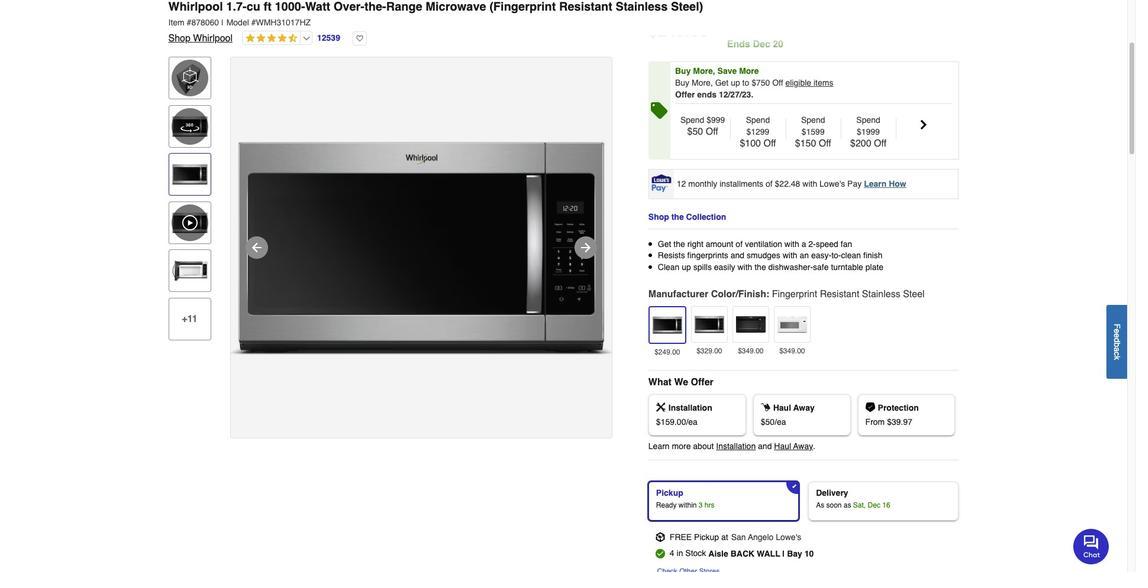 Task type: vqa. For each thing, say whether or not it's contained in the screenshot.
the top Dec
yes



Task type: describe. For each thing, give the bounding box(es) containing it.
haul away button
[[774, 441, 813, 453]]

installation $159.00/ea
[[656, 404, 712, 427]]

the for shop
[[671, 212, 684, 222]]

we
[[674, 378, 688, 388]]

1000-
[[275, 0, 305, 14]]

c
[[1112, 352, 1122, 356]]

pickup inside pickup ready within 3 hrs
[[656, 489, 683, 498]]

more
[[739, 66, 759, 76]]

shop for shop the collection
[[648, 212, 669, 222]]

$999
[[707, 115, 725, 125]]

$329.00
[[697, 348, 722, 356]]

$349.00 for black image on the bottom right of the page
[[738, 348, 764, 356]]

manufacturer color/finish : fingerprint resistant stainless steel
[[648, 290, 925, 300]]

chevron right image
[[916, 117, 931, 132]]

item number 8 7 8 0 6 0 and model number w m h 3 1 0 1 7 h z element
[[168, 17, 959, 28]]

off for $150 off
[[819, 138, 831, 149]]

fingerprint resistant stainless steel image
[[652, 310, 683, 341]]

$750
[[752, 78, 770, 88]]

0 vertical spatial .
[[685, 21, 690, 40]]

2 # from the left
[[251, 18, 256, 27]]

with left the 2-
[[785, 239, 799, 249]]

eligible items button
[[786, 78, 833, 88]]

$1599
[[802, 127, 825, 136]]

16
[[882, 502, 890, 510]]

1 horizontal spatial resistant
[[820, 290, 859, 300]]

f e e d b a c k button
[[1107, 305, 1127, 379]]

off for $200 off
[[874, 138, 886, 149]]

$
[[648, 21, 658, 40]]

the for get
[[674, 239, 685, 249]]

san
[[731, 533, 746, 543]]

black image
[[735, 310, 766, 340]]

watt
[[305, 0, 330, 14]]

ft
[[264, 0, 272, 14]]

off for $50 off
[[706, 126, 718, 137]]

$150
[[795, 138, 816, 149]]

right
[[687, 239, 703, 249]]

protection from $39.97
[[865, 404, 919, 427]]

save
[[718, 66, 737, 76]]

| inside the whirlpool 1.7-cu ft 1000-watt over-the-range microwave (fingerprint resistant stainless steel) item # 878060 | model # wmh31017hz
[[221, 18, 223, 27]]

an
[[800, 251, 809, 260]]

878060
[[191, 18, 219, 27]]

stainless inside the whirlpool 1.7-cu ft 1000-watt over-the-range microwave (fingerprint resistant stainless steel) item # 878060 | model # wmh31017hz
[[616, 0, 668, 14]]

$1299
[[746, 127, 769, 136]]

0 vertical spatial learn
[[864, 179, 887, 189]]

steel
[[903, 290, 925, 300]]

and inside get the right amount of ventilation with a 2-speed fan resists fingerprints and smudges with an easy-to-clean finish clean up spills easily with the dishwasher-safe turntable plate
[[731, 251, 744, 260]]

wmh31017hz
[[256, 18, 311, 27]]

1 e from the top
[[1112, 329, 1122, 334]]

b
[[1112, 343, 1122, 347]]

2 vertical spatial the
[[755, 263, 766, 272]]

12 monthly installments of $22.48 with lowe's pay learn how
[[677, 179, 906, 189]]

off for $100 off
[[764, 138, 776, 149]]

12/27/23.
[[719, 90, 753, 99]]

delivery
[[816, 489, 848, 498]]

whirlpool  #wmh31017hz - thumbnail image
[[171, 156, 208, 193]]

spend for $100
[[746, 115, 770, 125]]

installments
[[720, 179, 763, 189]]

speed
[[816, 239, 838, 249]]

pickup ready within 3 hrs
[[656, 489, 715, 510]]

shop the collection link
[[648, 210, 726, 224]]

haul away $50/ea
[[761, 404, 815, 427]]

clean
[[841, 251, 861, 260]]

12
[[677, 179, 686, 189]]

manufacturer
[[648, 290, 708, 300]]

check circle filled image
[[656, 550, 665, 559]]

0 vertical spatial dec
[[753, 39, 770, 50]]

with up dishwasher-
[[783, 251, 797, 260]]

pay
[[847, 179, 862, 189]]

cu
[[247, 0, 260, 14]]

whirlpool  #wmh31017hz image
[[230, 57, 612, 438]]

$50/ea
[[761, 418, 786, 427]]

1 vertical spatial and
[[758, 442, 772, 452]]

00
[[690, 21, 708, 40]]

1 horizontal spatial .
[[813, 442, 815, 452]]

spend $999 $50 off
[[680, 115, 725, 137]]

back
[[731, 550, 755, 559]]

more
[[672, 442, 691, 452]]

free
[[670, 533, 692, 543]]

aisle
[[708, 550, 728, 559]]

3
[[699, 502, 703, 510]]

about
[[693, 442, 714, 452]]

over-
[[334, 0, 365, 14]]

ready
[[656, 502, 677, 510]]

to-
[[831, 251, 841, 260]]

spend $1999 $200 off
[[850, 115, 886, 149]]

whirlpool  #wmh31017hz - thumbnail2 image
[[171, 253, 208, 290]]

delivery as soon as sat, dec 16
[[816, 489, 890, 510]]

away inside haul away $50/ea
[[793, 404, 815, 413]]

$349.00 for white image
[[779, 348, 805, 356]]

4 in stock aisle back wall | bay 10
[[670, 549, 814, 559]]

bay
[[787, 550, 802, 559]]

spills
[[693, 263, 712, 272]]

white image
[[777, 310, 808, 340]]

ends
[[697, 90, 717, 99]]

wall
[[757, 550, 780, 559]]

1 vertical spatial offer
[[691, 378, 713, 388]]

4.5 stars image
[[243, 33, 298, 44]]

1 vertical spatial pickup
[[694, 533, 719, 543]]

with right easily
[[738, 263, 752, 272]]

+11
[[182, 314, 197, 325]]

the-
[[365, 0, 386, 14]]

turntable
[[831, 263, 863, 272]]

buy for buy more, get up to $750 off eligible items offer ends 12/27/23.
[[675, 78, 689, 88]]

as
[[816, 502, 824, 510]]

get inside buy more, get up to $750 off eligible items offer ends 12/27/23.
[[715, 78, 729, 88]]

what
[[648, 378, 672, 388]]

arrow right image
[[578, 241, 593, 255]]

heart outline image
[[353, 31, 367, 46]]

a inside f e e d b a c k 'button'
[[1112, 347, 1122, 352]]

arrow left image
[[249, 241, 264, 255]]



Task type: locate. For each thing, give the bounding box(es) containing it.
0 horizontal spatial #
[[187, 18, 191, 27]]

1 horizontal spatial and
[[758, 442, 772, 452]]

1 vertical spatial more,
[[692, 78, 713, 88]]

1 $349.00 from the left
[[738, 348, 764, 356]]

12539
[[317, 33, 340, 42]]

1 vertical spatial away
[[793, 442, 813, 452]]

shop down lowes pay logo
[[648, 212, 669, 222]]

the down smudges
[[755, 263, 766, 272]]

ends dec 20
[[727, 39, 783, 50]]

f
[[1112, 324, 1122, 329]]

1 vertical spatial a
[[1112, 347, 1122, 352]]

1 vertical spatial up
[[682, 263, 691, 272]]

offer inside buy more, get up to $750 off eligible items offer ends 12/27/23.
[[675, 90, 695, 99]]

1 horizontal spatial #
[[251, 18, 256, 27]]

chat invite button image
[[1073, 529, 1109, 565]]

:
[[766, 290, 769, 300]]

off down $999
[[706, 126, 718, 137]]

get the right amount of ventilation with a 2-speed fan resists fingerprints and smudges with an easy-to-clean finish clean up spills easily with the dishwasher-safe turntable plate
[[658, 239, 884, 272]]

spend
[[680, 115, 704, 125], [746, 115, 770, 125], [801, 115, 825, 125], [856, 115, 880, 125]]

microwave
[[426, 0, 486, 14]]

0 horizontal spatial of
[[736, 239, 743, 249]]

as
[[844, 502, 851, 510]]

$349.00 down white image
[[779, 348, 805, 356]]

spend up $50
[[680, 115, 704, 125]]

learn
[[864, 179, 887, 189], [648, 442, 670, 452]]

get up resists
[[658, 239, 671, 249]]

| left model
[[221, 18, 223, 27]]

0 vertical spatial and
[[731, 251, 744, 260]]

0 vertical spatial pickup
[[656, 489, 683, 498]]

0 horizontal spatial installation
[[669, 404, 712, 413]]

shop down item
[[168, 33, 190, 44]]

$349.00 down black image on the bottom right of the page
[[738, 348, 764, 356]]

e up b on the right of page
[[1112, 334, 1122, 338]]

of left $22.48
[[766, 179, 773, 189]]

lowes pay logo image
[[650, 174, 673, 192]]

buy more, save more
[[675, 66, 759, 76]]

ends
[[727, 39, 750, 50]]

assembly image
[[656, 403, 666, 413]]

resistant up item number 8 7 8 0 6 0 and model number w m h 3 1 0 1 7 h z element
[[559, 0, 612, 14]]

more, up ends
[[692, 78, 713, 88]]

a inside get the right amount of ventilation with a 2-speed fan resists fingerprints and smudges with an easy-to-clean finish clean up spills easily with the dishwasher-safe turntable plate
[[802, 239, 806, 249]]

learn how link
[[864, 179, 906, 189]]

$22.48
[[775, 179, 800, 189]]

within
[[679, 502, 697, 510]]

spend for $150
[[801, 115, 825, 125]]

spend inside spend $1999 $200 off
[[856, 115, 880, 125]]

shop whirlpool
[[168, 33, 233, 44]]

0 horizontal spatial resistant
[[559, 0, 612, 14]]

option group containing pickup
[[644, 478, 964, 526]]

$1999
[[857, 127, 880, 136]]

1 buy from the top
[[675, 66, 691, 76]]

off inside spend $1599 $150 off
[[819, 138, 831, 149]]

off inside spend $999 $50 off
[[706, 126, 718, 137]]

with right $22.48
[[803, 179, 817, 189]]

0 vertical spatial buy
[[675, 66, 691, 76]]

1 horizontal spatial up
[[731, 78, 740, 88]]

learn right pay
[[864, 179, 887, 189]]

pickup left at
[[694, 533, 719, 543]]

soon
[[826, 502, 842, 510]]

how
[[889, 179, 906, 189]]

lowe's left pay
[[820, 179, 845, 189]]

$200
[[850, 138, 871, 149]]

.
[[685, 21, 690, 40], [813, 442, 815, 452]]

$39.97
[[887, 418, 912, 427]]

installation
[[669, 404, 712, 413], [716, 442, 756, 452]]

stainless up "$"
[[616, 0, 668, 14]]

spend inside spend $1599 $150 off
[[801, 115, 825, 125]]

0 vertical spatial lowe's
[[820, 179, 845, 189]]

1 vertical spatial installation
[[716, 442, 756, 452]]

1 horizontal spatial stainless
[[862, 290, 900, 300]]

whirlpool up the 878060
[[168, 0, 223, 14]]

0 vertical spatial a
[[802, 239, 806, 249]]

0 horizontal spatial pickup
[[656, 489, 683, 498]]

buy down $ 249 . 00
[[675, 66, 691, 76]]

$349.00
[[738, 348, 764, 356], [779, 348, 805, 356]]

shop for shop whirlpool
[[168, 33, 190, 44]]

1 horizontal spatial installation
[[716, 442, 756, 452]]

0 vertical spatial installation
[[669, 404, 712, 413]]

0 horizontal spatial dec
[[753, 39, 770, 50]]

0 vertical spatial more,
[[693, 66, 715, 76]]

1 # from the left
[[187, 18, 191, 27]]

1 horizontal spatial $349.00
[[779, 348, 805, 356]]

spend $1299 $100 off
[[740, 115, 776, 149]]

learn more about installation and haul away .
[[648, 442, 815, 452]]

0 vertical spatial resistant
[[559, 0, 612, 14]]

haul away filled image
[[761, 403, 770, 413]]

spend up $1599
[[801, 115, 825, 125]]

dishwasher-
[[768, 263, 813, 272]]

sat,
[[853, 502, 866, 510]]

learn left more
[[648, 442, 670, 452]]

1 vertical spatial of
[[736, 239, 743, 249]]

buy for buy more, save more
[[675, 66, 691, 76]]

d
[[1112, 338, 1122, 343]]

and down $50/ea
[[758, 442, 772, 452]]

fingerprints
[[687, 251, 728, 260]]

what we offer
[[648, 378, 713, 388]]

spend up "$1999"
[[856, 115, 880, 125]]

0 horizontal spatial .
[[685, 21, 690, 40]]

lowe's up bay
[[776, 533, 801, 543]]

tag filled image
[[651, 102, 668, 119]]

1 horizontal spatial |
[[715, 20, 720, 41]]

0 horizontal spatial up
[[682, 263, 691, 272]]

$ 249 . 00
[[648, 21, 708, 40]]

2-
[[808, 239, 816, 249]]

2 spend from the left
[[746, 115, 770, 125]]

resistant inside the whirlpool 1.7-cu ft 1000-watt over-the-range microwave (fingerprint resistant stainless steel) item # 878060 | model # wmh31017hz
[[559, 0, 612, 14]]

1 horizontal spatial a
[[1112, 347, 1122, 352]]

249
[[658, 21, 685, 40]]

0 vertical spatial of
[[766, 179, 773, 189]]

0 vertical spatial away
[[793, 404, 815, 413]]

the
[[671, 212, 684, 222], [674, 239, 685, 249], [755, 263, 766, 272]]

| left bay
[[782, 550, 785, 559]]

(fingerprint
[[489, 0, 556, 14]]

1 vertical spatial buy
[[675, 78, 689, 88]]

buy more, get up to $750 off eligible items offer ends 12/27/23.
[[675, 78, 833, 99]]

away down haul away $50/ea
[[793, 442, 813, 452]]

2 $349.00 from the left
[[779, 348, 805, 356]]

spend inside spend $1299 $100 off
[[746, 115, 770, 125]]

0 vertical spatial stainless
[[616, 0, 668, 14]]

off down "$1999"
[[874, 138, 886, 149]]

offer right we
[[691, 378, 713, 388]]

spend $1599 $150 off
[[795, 115, 831, 149]]

0 horizontal spatial learn
[[648, 442, 670, 452]]

option group
[[644, 478, 964, 526]]

dec left 20
[[753, 39, 770, 50]]

angelo
[[748, 533, 774, 543]]

plate
[[866, 263, 884, 272]]

2 e from the top
[[1112, 334, 1122, 338]]

more, inside buy more, get up to $750 off eligible items offer ends 12/27/23.
[[692, 78, 713, 88]]

1 vertical spatial .
[[813, 442, 815, 452]]

eligible
[[786, 78, 811, 88]]

# right item
[[187, 18, 191, 27]]

dec left 16
[[868, 502, 880, 510]]

e up d at the right bottom of page
[[1112, 329, 1122, 334]]

spend for $200
[[856, 115, 880, 125]]

pickup up ready
[[656, 489, 683, 498]]

ventilation
[[745, 239, 782, 249]]

free pickup at san angelo lowe's
[[670, 533, 801, 543]]

. down haul away $50/ea
[[813, 442, 815, 452]]

get down buy more, save more
[[715, 78, 729, 88]]

0 horizontal spatial shop
[[168, 33, 190, 44]]

buy
[[675, 66, 691, 76], [675, 78, 689, 88]]

from
[[865, 418, 885, 427]]

stock
[[685, 549, 706, 559]]

installation inside installation $159.00/ea
[[669, 404, 712, 413]]

0 vertical spatial shop
[[168, 33, 190, 44]]

the left collection
[[671, 212, 684, 222]]

1 vertical spatial get
[[658, 239, 671, 249]]

1 vertical spatial haul
[[774, 442, 791, 452]]

away right haul away filled "image"
[[793, 404, 815, 413]]

resistant down the turntable
[[820, 290, 859, 300]]

up
[[731, 78, 740, 88], [682, 263, 691, 272]]

off down the $1299
[[764, 138, 776, 149]]

$159.00/ea
[[656, 418, 698, 427]]

e
[[1112, 329, 1122, 334], [1112, 334, 1122, 338]]

spend up the $1299
[[746, 115, 770, 125]]

up inside buy more, get up to $750 off eligible items offer ends 12/27/23.
[[731, 78, 740, 88]]

0 vertical spatial whirlpool
[[168, 0, 223, 14]]

clean
[[658, 263, 680, 272]]

off inside spend $1999 $200 off
[[874, 138, 886, 149]]

1 vertical spatial resistant
[[820, 290, 859, 300]]

1 horizontal spatial pickup
[[694, 533, 719, 543]]

spend inside spend $999 $50 off
[[680, 115, 704, 125]]

item
[[168, 18, 184, 27]]

. down steel)
[[685, 21, 690, 40]]

a up k
[[1112, 347, 1122, 352]]

0 horizontal spatial |
[[221, 18, 223, 27]]

range
[[386, 0, 422, 14]]

1 horizontal spatial dec
[[868, 502, 880, 510]]

off inside buy more, get up to $750 off eligible items offer ends 12/27/23.
[[772, 78, 783, 88]]

1 vertical spatial dec
[[868, 502, 880, 510]]

a left the 2-
[[802, 239, 806, 249]]

haul down $50/ea
[[774, 442, 791, 452]]

and up easily
[[731, 251, 744, 260]]

haul inside haul away $50/ea
[[773, 404, 791, 413]]

3 spend from the left
[[801, 115, 825, 125]]

$50
[[687, 126, 703, 137]]

10
[[805, 550, 814, 559]]

of inside get the right amount of ventilation with a 2-speed fan resists fingerprints and smudges with an easy-to-clean finish clean up spills easily with the dishwasher-safe turntable plate
[[736, 239, 743, 249]]

fingerprint
[[772, 290, 817, 300]]

0 horizontal spatial a
[[802, 239, 806, 249]]

1 vertical spatial lowe's
[[776, 533, 801, 543]]

| inside 4 in stock aisle back wall | bay 10
[[782, 550, 785, 559]]

+11 button
[[168, 298, 211, 341]]

whirlpool down the 878060
[[193, 33, 233, 44]]

resists
[[658, 251, 685, 260]]

1 vertical spatial whirlpool
[[193, 33, 233, 44]]

smudges
[[747, 251, 780, 260]]

the up resists
[[674, 239, 685, 249]]

off right $750 at the top of page
[[772, 78, 783, 88]]

more, for save
[[693, 66, 715, 76]]

get inside get the right amount of ventilation with a 2-speed fan resists fingerprints and smudges with an easy-to-clean finish clean up spills easily with the dishwasher-safe turntable plate
[[658, 239, 671, 249]]

buy inside buy more, get up to $750 off eligible items offer ends 12/27/23.
[[675, 78, 689, 88]]

0 vertical spatial get
[[715, 78, 729, 88]]

1 horizontal spatial lowe's
[[820, 179, 845, 189]]

$249.00
[[655, 349, 680, 357]]

4 spend from the left
[[856, 115, 880, 125]]

the inside shop the collection link
[[671, 212, 684, 222]]

steel)
[[671, 0, 703, 14]]

2 buy from the top
[[675, 78, 689, 88]]

0 horizontal spatial stainless
[[616, 0, 668, 14]]

dec inside 'delivery as soon as sat, dec 16'
[[868, 502, 880, 510]]

1 horizontal spatial learn
[[864, 179, 887, 189]]

more, for get
[[692, 78, 713, 88]]

installation right about
[[716, 442, 756, 452]]

0 horizontal spatial get
[[658, 239, 671, 249]]

4
[[670, 549, 674, 559]]

0 vertical spatial the
[[671, 212, 684, 222]]

offer
[[675, 90, 695, 99], [691, 378, 713, 388]]

| right "00"
[[715, 20, 720, 41]]

1 spend from the left
[[680, 115, 704, 125]]

model
[[226, 18, 249, 27]]

pickup image
[[656, 533, 665, 543]]

0 vertical spatial offer
[[675, 90, 695, 99]]

1 away from the top
[[793, 404, 815, 413]]

off down $1599
[[819, 138, 831, 149]]

spend for $50
[[680, 115, 704, 125]]

and
[[731, 251, 744, 260], [758, 442, 772, 452]]

off inside spend $1299 $100 off
[[764, 138, 776, 149]]

protection plan filled image
[[865, 403, 875, 413]]

lowe's
[[820, 179, 845, 189], [776, 533, 801, 543]]

0 horizontal spatial lowe's
[[776, 533, 801, 543]]

up left to
[[731, 78, 740, 88]]

0 vertical spatial up
[[731, 78, 740, 88]]

at
[[721, 533, 728, 543]]

offer left ends
[[675, 90, 695, 99]]

collection
[[686, 212, 726, 222]]

stainless steel image
[[694, 310, 725, 340]]

0 horizontal spatial and
[[731, 251, 744, 260]]

buy down buy more, save more
[[675, 78, 689, 88]]

whirlpool inside the whirlpool 1.7-cu ft 1000-watt over-the-range microwave (fingerprint resistant stainless steel) item # 878060 | model # wmh31017hz
[[168, 0, 223, 14]]

1 vertical spatial stainless
[[862, 290, 900, 300]]

safe
[[813, 263, 829, 272]]

shop the collection
[[648, 212, 726, 222]]

1 horizontal spatial of
[[766, 179, 773, 189]]

up inside get the right amount of ventilation with a 2-speed fan resists fingerprints and smudges with an easy-to-clean finish clean up spills easily with the dishwasher-safe turntable plate
[[682, 263, 691, 272]]

1 vertical spatial the
[[674, 239, 685, 249]]

1 vertical spatial shop
[[648, 212, 669, 222]]

# down cu
[[251, 18, 256, 27]]

$100
[[740, 138, 761, 149]]

f e e d b a c k
[[1112, 324, 1122, 360]]

haul up $50/ea
[[773, 404, 791, 413]]

2 horizontal spatial |
[[782, 550, 785, 559]]

fan
[[841, 239, 852, 249]]

0 vertical spatial haul
[[773, 404, 791, 413]]

up left spills
[[682, 263, 691, 272]]

easily
[[714, 263, 735, 272]]

with
[[803, 179, 817, 189], [785, 239, 799, 249], [783, 251, 797, 260], [738, 263, 752, 272]]

whirlpool
[[168, 0, 223, 14], [193, 33, 233, 44]]

1 horizontal spatial shop
[[648, 212, 669, 222]]

of right amount
[[736, 239, 743, 249]]

2 away from the top
[[793, 442, 813, 452]]

0 horizontal spatial $349.00
[[738, 348, 764, 356]]

away
[[793, 404, 815, 413], [793, 442, 813, 452]]

to
[[742, 78, 749, 88]]

shop
[[168, 33, 190, 44], [648, 212, 669, 222]]

1 horizontal spatial get
[[715, 78, 729, 88]]

more, left the save
[[693, 66, 715, 76]]

1 vertical spatial learn
[[648, 442, 670, 452]]

stainless down plate
[[862, 290, 900, 300]]

installation up "$159.00/ea"
[[669, 404, 712, 413]]



